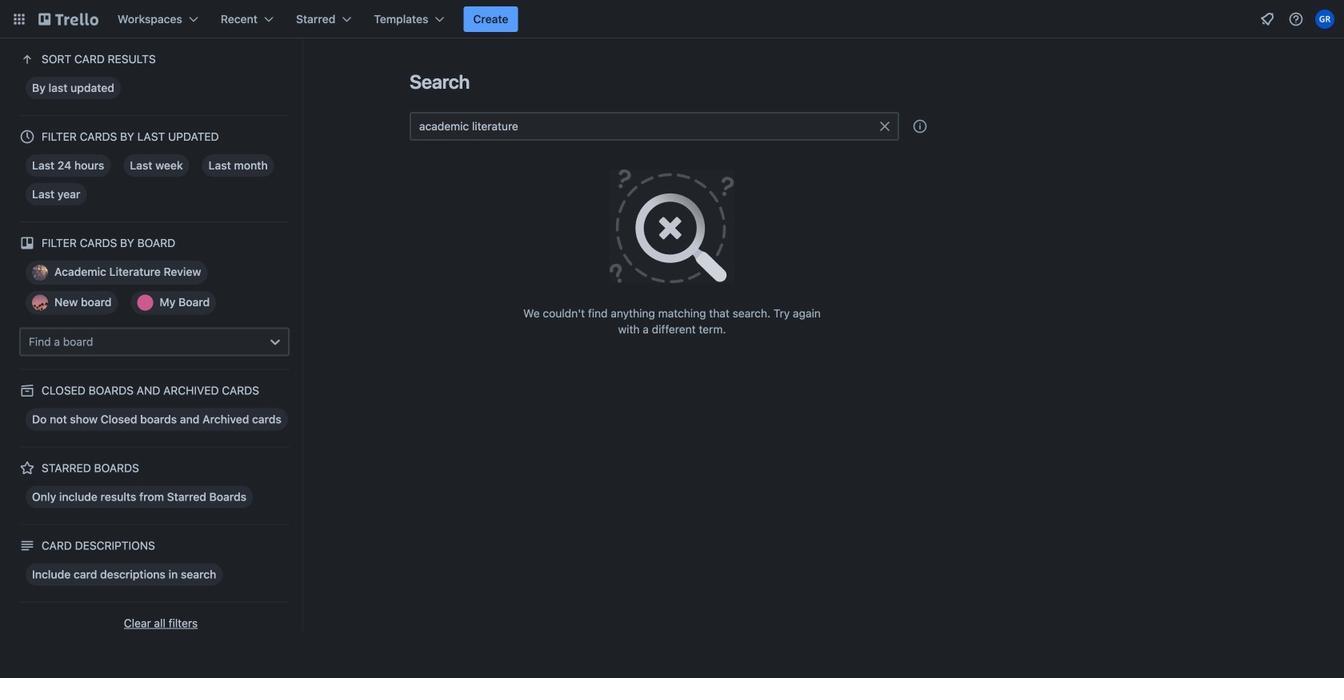 Task type: locate. For each thing, give the bounding box(es) containing it.
open information menu image
[[1289, 11, 1305, 27]]

search operators image
[[913, 118, 929, 134]]

primary element
[[0, 0, 1345, 38]]

Enter your search keyword here text field
[[410, 112, 900, 141]]



Task type: describe. For each thing, give the bounding box(es) containing it.
greg robinson (gregrobinson96) image
[[1316, 10, 1335, 29]]

0 notifications image
[[1258, 10, 1278, 29]]

back to home image
[[38, 6, 98, 32]]



Task type: vqa. For each thing, say whether or not it's contained in the screenshot.
'Back to home' image in the left of the page
yes



